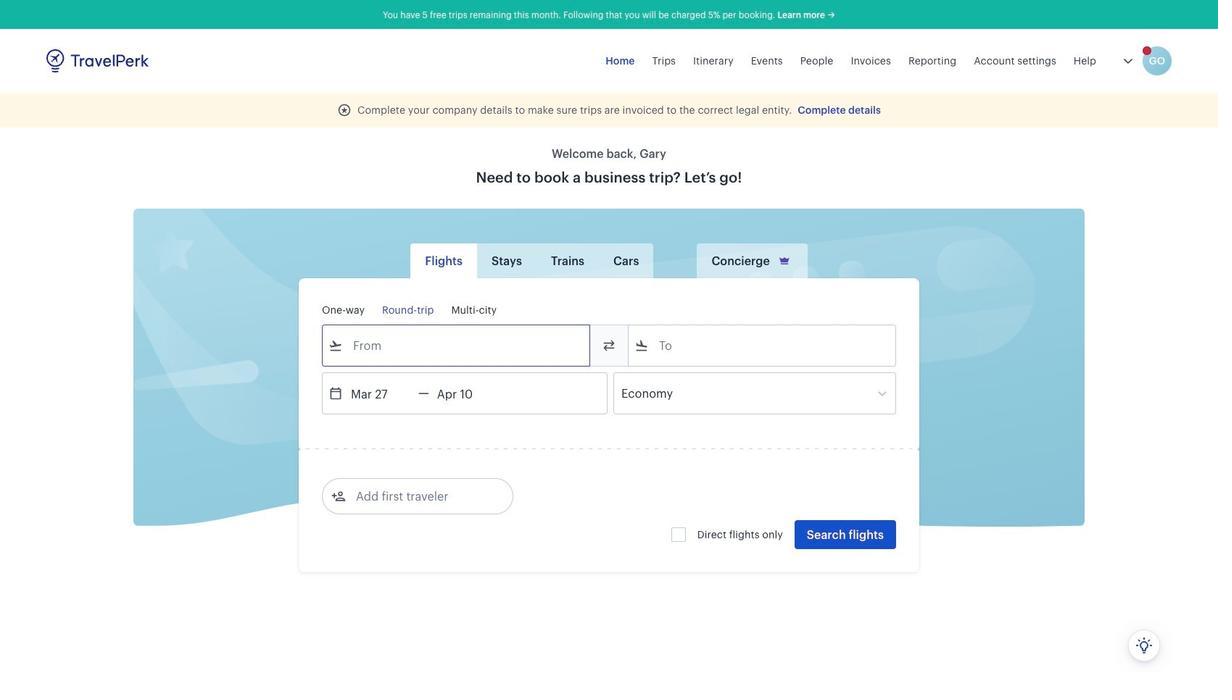 Task type: describe. For each thing, give the bounding box(es) containing it.
From search field
[[343, 334, 571, 358]]

Depart text field
[[343, 373, 418, 414]]

Return text field
[[429, 373, 505, 414]]



Task type: locate. For each thing, give the bounding box(es) containing it.
To search field
[[649, 334, 877, 358]]

Add first traveler search field
[[346, 485, 497, 508]]



